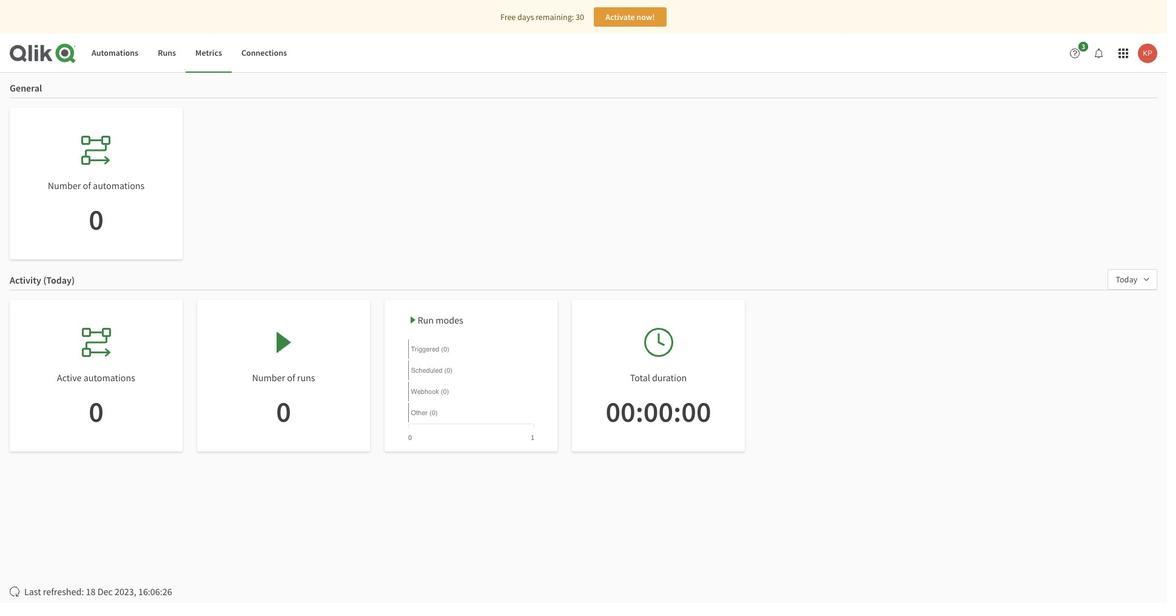Task type: vqa. For each thing, say whether or not it's contained in the screenshot.
tab list containing Automations
yes



Task type: locate. For each thing, give the bounding box(es) containing it.
1 horizontal spatial of
[[287, 372, 295, 384]]

2023,
[[115, 586, 136, 598]]

total duration
[[630, 372, 687, 384]]

last refreshed: 18 dec 2023, 16:06:26
[[24, 586, 172, 598]]

automations
[[92, 47, 138, 58]]

0 vertical spatial of
[[83, 180, 91, 192]]

activate
[[606, 12, 635, 22]]

1 vertical spatial of
[[287, 372, 295, 384]]

3
[[1082, 42, 1086, 51]]

runs
[[158, 47, 176, 58]]

dec
[[97, 586, 113, 598]]

refreshed:
[[43, 586, 84, 598]]

1 vertical spatial number
[[252, 372, 285, 384]]

tab list
[[82, 34, 297, 73]]

remaining:
[[536, 12, 574, 22]]

tab list containing automations
[[82, 34, 297, 73]]

number for number of runs
[[252, 372, 285, 384]]

metrics button
[[186, 34, 232, 73]]

of for runs
[[287, 372, 295, 384]]

number of runs
[[252, 372, 315, 384]]

automations button
[[82, 34, 148, 73]]

run
[[418, 314, 434, 326]]

active automations
[[57, 372, 135, 384]]

3 button
[[1066, 42, 1092, 63]]

today button
[[1108, 269, 1158, 290]]

runs button
[[148, 34, 186, 73]]

0 horizontal spatial of
[[83, 180, 91, 192]]

run modes
[[418, 314, 463, 326]]

0 vertical spatial number
[[48, 180, 81, 192]]

activity
[[10, 274, 41, 286]]

metrics
[[195, 47, 222, 58]]

free
[[501, 12, 516, 22]]

16:06:26
[[138, 586, 172, 598]]

active
[[57, 372, 82, 384]]

today
[[1116, 274, 1138, 285]]

duration
[[652, 372, 687, 384]]

runs
[[297, 372, 315, 384]]

automations
[[93, 180, 145, 192], [84, 372, 135, 384]]

activate now!
[[606, 12, 655, 22]]

number
[[48, 180, 81, 192], [252, 372, 285, 384]]

1 horizontal spatial number
[[252, 372, 285, 384]]

activate now! link
[[594, 7, 667, 27]]

0 horizontal spatial number
[[48, 180, 81, 192]]

number of automations
[[48, 180, 145, 192]]

of
[[83, 180, 91, 192], [287, 372, 295, 384]]

of for automations
[[83, 180, 91, 192]]

now!
[[637, 12, 655, 22]]



Task type: describe. For each thing, give the bounding box(es) containing it.
18
[[86, 586, 96, 598]]

activity (today)
[[10, 274, 75, 286]]

number for number of automations
[[48, 180, 81, 192]]

30
[[576, 12, 584, 22]]

last
[[24, 586, 41, 598]]

total
[[630, 372, 650, 384]]

general
[[10, 82, 42, 94]]

free days remaining: 30
[[501, 12, 584, 22]]

connections
[[241, 47, 287, 58]]

modes
[[436, 314, 463, 326]]

1 vertical spatial automations
[[84, 372, 135, 384]]

days
[[518, 12, 534, 22]]

connections button
[[232, 34, 297, 73]]

0 vertical spatial automations
[[93, 180, 145, 192]]

kendall parks image
[[1138, 44, 1158, 63]]

(today)
[[43, 274, 75, 286]]



